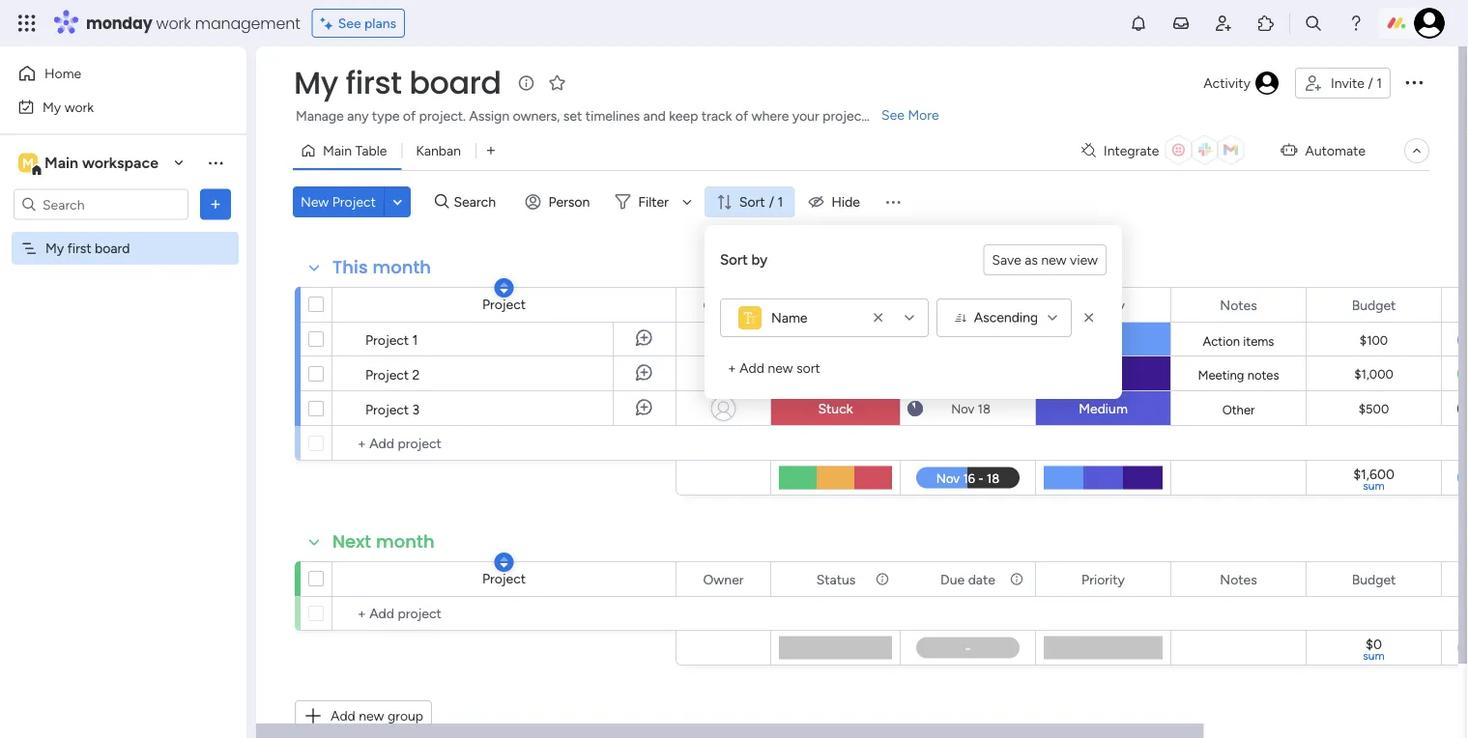 Task type: locate. For each thing, give the bounding box(es) containing it.
my first board down search in workspace "field"
[[45, 240, 130, 257]]

column information image up it
[[875, 297, 891, 313]]

0 vertical spatial status field
[[812, 294, 861, 316]]

Search in workspace field
[[41, 193, 161, 216]]

1 horizontal spatial of
[[736, 108, 749, 124]]

1 vertical spatial my first board
[[45, 240, 130, 257]]

priority for second "priority" field from the top
[[1082, 571, 1125, 588]]

0 vertical spatial due date
[[941, 297, 996, 313]]

1 owner from the top
[[703, 297, 744, 313]]

invite / 1 button
[[1296, 68, 1391, 99]]

work for my
[[64, 99, 94, 115]]

budget field up $100
[[1348, 294, 1401, 316]]

main inside button
[[323, 143, 352, 159]]

0 vertical spatial date
[[968, 297, 996, 313]]

first inside "list box"
[[67, 240, 91, 257]]

1 horizontal spatial work
[[156, 12, 191, 34]]

budget up $100
[[1352, 297, 1397, 313]]

due for 2nd due date field from the top of the page
[[941, 571, 965, 588]]

my first board
[[294, 61, 501, 104], [45, 240, 130, 257]]

column information image for status
[[875, 572, 891, 587]]

$0 sum
[[1364, 636, 1385, 663]]

1 vertical spatial options image
[[206, 195, 225, 214]]

+
[[728, 360, 737, 377]]

0 vertical spatial priority field
[[1077, 294, 1130, 316]]

1 vertical spatial budget field
[[1348, 569, 1401, 590]]

0 vertical spatial my first board
[[294, 61, 501, 104]]

nov left 16
[[952, 333, 975, 348]]

add
[[740, 360, 765, 377], [331, 708, 356, 725]]

0 vertical spatial notes field
[[1216, 294, 1262, 316]]

it
[[868, 332, 876, 349]]

1 column information image from the left
[[875, 297, 891, 313]]

1 left hide popup button
[[778, 194, 784, 210]]

manage any type of project. assign owners, set timelines and keep track of where your project stands.
[[296, 108, 913, 124]]

workspace selection element
[[18, 151, 161, 176]]

main inside workspace selection element
[[44, 154, 78, 172]]

sum inside the $1,600 sum
[[1364, 479, 1385, 493]]

hide button
[[801, 187, 872, 218]]

workspace options image
[[206, 153, 225, 172]]

budget for second the budget field
[[1352, 571, 1397, 588]]

2 sum from the top
[[1364, 649, 1385, 663]]

0 horizontal spatial column information image
[[875, 572, 891, 587]]

column information image for due date
[[1009, 572, 1025, 587]]

2 due from the top
[[941, 571, 965, 588]]

1 vertical spatial budget
[[1352, 571, 1397, 588]]

monday work management
[[86, 12, 300, 34]]

meeting notes
[[1198, 367, 1280, 383]]

1 budget from the top
[[1352, 297, 1397, 313]]

1 notes from the top
[[1221, 297, 1258, 313]]

options image
[[1403, 70, 1426, 94], [206, 195, 225, 214]]

date
[[968, 297, 996, 313], [968, 571, 996, 588]]

1 vertical spatial work
[[64, 99, 94, 115]]

main right workspace icon on the top
[[44, 154, 78, 172]]

1 horizontal spatial my first board
[[294, 61, 501, 104]]

1 priority from the top
[[1082, 297, 1125, 313]]

1 + add project text field from the top
[[342, 432, 667, 455]]

1 vertical spatial due date field
[[936, 569, 1001, 590]]

2 column information image from the left
[[1009, 297, 1025, 313]]

2 owner from the top
[[703, 571, 744, 588]]

sum
[[1364, 479, 1385, 493], [1364, 649, 1385, 663]]

+ Add project text field
[[342, 432, 667, 455], [342, 602, 667, 626]]

0 vertical spatial month
[[373, 255, 431, 280]]

0 horizontal spatial column information image
[[875, 297, 891, 313]]

see inside button
[[338, 15, 361, 31]]

0 vertical spatial owner field
[[699, 294, 749, 316]]

sort
[[740, 194, 765, 210], [720, 251, 748, 269]]

column information image
[[875, 572, 891, 587], [1009, 572, 1025, 587]]

new project
[[301, 194, 376, 210]]

0 vertical spatial sum
[[1364, 479, 1385, 493]]

1 inside button
[[1377, 75, 1383, 91]]

$500
[[1359, 402, 1390, 417]]

any
[[347, 108, 369, 124]]

2 horizontal spatial new
[[1042, 252, 1067, 268]]

add left group
[[331, 708, 356, 725]]

angle down image
[[393, 195, 402, 209]]

2 vertical spatial 1
[[412, 332, 418, 348]]

my first board inside "list box"
[[45, 240, 130, 257]]

0 vertical spatial owner
[[703, 297, 744, 313]]

0 vertical spatial first
[[346, 61, 402, 104]]

2 column information image from the left
[[1009, 572, 1025, 587]]

next
[[333, 530, 371, 555]]

add view image
[[487, 144, 495, 158]]

help image
[[1347, 14, 1366, 33]]

1 vertical spatial + add project text field
[[342, 602, 667, 626]]

0 horizontal spatial add
[[331, 708, 356, 725]]

1 due from the top
[[941, 297, 965, 313]]

2 budget from the top
[[1352, 571, 1397, 588]]

1 vertical spatial nov
[[952, 401, 975, 417]]

sort left by
[[720, 251, 748, 269]]

remove sort image
[[1080, 308, 1099, 328]]

0 vertical spatial sort desc image
[[500, 281, 508, 295]]

sort desc image
[[500, 281, 508, 295], [500, 556, 508, 570]]

next month
[[333, 530, 435, 555]]

2 nov from the top
[[952, 401, 975, 417]]

/ left hide popup button
[[769, 194, 775, 210]]

column information image down save
[[1009, 297, 1025, 313]]

add right +
[[740, 360, 765, 377]]

Owner field
[[699, 294, 749, 316], [699, 569, 749, 590]]

0 vertical spatial + add project text field
[[342, 432, 667, 455]]

1 status field from the top
[[812, 294, 861, 316]]

new right as
[[1042, 252, 1067, 268]]

1 vertical spatial owner field
[[699, 569, 749, 590]]

1 vertical spatial date
[[968, 571, 996, 588]]

1 vertical spatial notes
[[1221, 571, 1258, 588]]

1 horizontal spatial new
[[768, 360, 793, 377]]

nov 18
[[952, 401, 991, 417]]

month right next
[[376, 530, 435, 555]]

my down 'home'
[[43, 99, 61, 115]]

1 priority field from the top
[[1077, 294, 1130, 316]]

my down search in workspace "field"
[[45, 240, 64, 257]]

1 vertical spatial due date
[[941, 571, 996, 588]]

notes
[[1248, 367, 1280, 383]]

month
[[373, 255, 431, 280], [376, 530, 435, 555]]

1 nov from the top
[[952, 333, 975, 348]]

1 horizontal spatial /
[[1368, 75, 1374, 91]]

0 vertical spatial /
[[1368, 75, 1374, 91]]

0 horizontal spatial board
[[95, 240, 130, 257]]

first down search in workspace "field"
[[67, 240, 91, 257]]

0 vertical spatial notes
[[1221, 297, 1258, 313]]

board up 'project.' on the top of page
[[409, 61, 501, 104]]

0 vertical spatial work
[[156, 12, 191, 34]]

1 column information image from the left
[[875, 572, 891, 587]]

1 horizontal spatial column information image
[[1009, 572, 1025, 587]]

1 due date from the top
[[941, 297, 996, 313]]

my first board up type
[[294, 61, 501, 104]]

0 horizontal spatial /
[[769, 194, 775, 210]]

2 due date from the top
[[941, 571, 996, 588]]

2 horizontal spatial 1
[[1377, 75, 1383, 91]]

1 vertical spatial owner
[[703, 571, 744, 588]]

1 sort desc image from the top
[[500, 281, 508, 295]]

see
[[338, 15, 361, 31], [882, 107, 905, 123]]

assign
[[469, 108, 510, 124]]

1 for invite / 1
[[1377, 75, 1383, 91]]

0 vertical spatial new
[[1042, 252, 1067, 268]]

medium
[[1079, 401, 1128, 417]]

column information image for due date
[[1009, 297, 1025, 313]]

0 vertical spatial nov
[[952, 333, 975, 348]]

0 vertical spatial due date field
[[936, 294, 1001, 316]]

1 vertical spatial status field
[[812, 569, 861, 590]]

see left more
[[882, 107, 905, 123]]

work inside button
[[64, 99, 94, 115]]

workspace image
[[18, 152, 38, 174]]

1 vertical spatial first
[[67, 240, 91, 257]]

2 priority from the top
[[1082, 571, 1125, 588]]

see plans button
[[312, 9, 405, 38]]

1 vertical spatial notes field
[[1216, 569, 1262, 590]]

project inside button
[[332, 194, 376, 210]]

project
[[332, 194, 376, 210], [482, 296, 526, 313], [365, 332, 409, 348], [365, 366, 409, 383], [365, 401, 409, 418], [482, 571, 526, 587]]

0 horizontal spatial my first board
[[45, 240, 130, 257]]

see left plans
[[338, 15, 361, 31]]

Notes field
[[1216, 294, 1262, 316], [1216, 569, 1262, 590]]

1 vertical spatial board
[[95, 240, 130, 257]]

0 vertical spatial board
[[409, 61, 501, 104]]

1 horizontal spatial 1
[[778, 194, 784, 210]]

1 vertical spatial new
[[768, 360, 793, 377]]

work right monday
[[156, 12, 191, 34]]

new left group
[[359, 708, 384, 725]]

of
[[403, 108, 416, 124], [736, 108, 749, 124]]

nov left the 18
[[952, 401, 975, 417]]

1 right invite
[[1377, 75, 1383, 91]]

nov
[[952, 333, 975, 348], [952, 401, 975, 417]]

new for sort
[[768, 360, 793, 377]]

1 vertical spatial /
[[769, 194, 775, 210]]

2 sort desc image from the top
[[500, 556, 508, 570]]

board down search in workspace "field"
[[95, 240, 130, 257]]

inbox image
[[1172, 14, 1191, 33]]

1 vertical spatial 1
[[778, 194, 784, 210]]

new project button
[[293, 187, 384, 218]]

v2 sort ascending image
[[955, 311, 967, 325]]

2 vertical spatial new
[[359, 708, 384, 725]]

budget up $0
[[1352, 571, 1397, 588]]

add to favorites image
[[548, 73, 567, 92]]

Budget field
[[1348, 294, 1401, 316], [1348, 569, 1401, 590]]

2 notes field from the top
[[1216, 569, 1262, 590]]

1 sum from the top
[[1364, 479, 1385, 493]]

0 vertical spatial see
[[338, 15, 361, 31]]

your
[[793, 108, 820, 124]]

/ right invite
[[1368, 75, 1374, 91]]

0 horizontal spatial new
[[359, 708, 384, 725]]

0 horizontal spatial of
[[403, 108, 416, 124]]

main
[[323, 143, 352, 159], [44, 154, 78, 172]]

2 date from the top
[[968, 571, 996, 588]]

m
[[22, 155, 34, 171]]

priority
[[1082, 297, 1125, 313], [1082, 571, 1125, 588]]

main left table
[[323, 143, 352, 159]]

person
[[549, 194, 590, 210]]

Status field
[[812, 294, 861, 316], [812, 569, 861, 590]]

options image right invite / 1
[[1403, 70, 1426, 94]]

notes for 2nd notes field from the top
[[1221, 571, 1258, 588]]

1 vertical spatial sort desc image
[[500, 556, 508, 570]]

0 horizontal spatial main
[[44, 154, 78, 172]]

option
[[0, 231, 247, 235]]

1 horizontal spatial see
[[882, 107, 905, 123]]

0 vertical spatial budget
[[1352, 297, 1397, 313]]

1 horizontal spatial first
[[346, 61, 402, 104]]

0 horizontal spatial work
[[64, 99, 94, 115]]

1 owner field from the top
[[699, 294, 749, 316]]

due date
[[941, 297, 996, 313], [941, 571, 996, 588]]

budget
[[1352, 297, 1397, 313], [1352, 571, 1397, 588]]

/ for sort
[[769, 194, 775, 210]]

options image down workspace options icon in the top of the page
[[206, 195, 225, 214]]

high
[[1089, 366, 1118, 382]]

1 vertical spatial sum
[[1364, 649, 1385, 663]]

1 vertical spatial sort
[[720, 251, 748, 269]]

Next month field
[[328, 530, 440, 555]]

owner
[[703, 297, 744, 313], [703, 571, 744, 588]]

Priority field
[[1077, 294, 1130, 316], [1077, 569, 1130, 590]]

more
[[908, 107, 940, 123]]

save
[[992, 252, 1022, 268]]

1 vertical spatial priority field
[[1077, 569, 1130, 590]]

0 vertical spatial status
[[817, 297, 856, 313]]

+ add new sort button
[[720, 353, 828, 384]]

1 horizontal spatial column information image
[[1009, 297, 1025, 313]]

1 vertical spatial see
[[882, 107, 905, 123]]

2 priority field from the top
[[1077, 569, 1130, 590]]

/ inside button
[[1368, 75, 1374, 91]]

of right track
[[736, 108, 749, 124]]

notes
[[1221, 297, 1258, 313], [1221, 571, 1258, 588]]

0 vertical spatial 1
[[1377, 75, 1383, 91]]

my
[[294, 61, 338, 104], [43, 99, 61, 115], [45, 240, 64, 257]]

main table button
[[293, 135, 402, 166]]

due date for 2nd due date field from the bottom
[[941, 297, 996, 313]]

0 vertical spatial sort
[[740, 194, 765, 210]]

2 notes from the top
[[1221, 571, 1258, 588]]

main table
[[323, 143, 387, 159]]

16
[[978, 333, 991, 348]]

see plans
[[338, 15, 397, 31]]

0 horizontal spatial options image
[[206, 195, 225, 214]]

first up type
[[346, 61, 402, 104]]

1 status from the top
[[817, 297, 856, 313]]

see more link
[[880, 105, 941, 125]]

0 horizontal spatial first
[[67, 240, 91, 257]]

column information image
[[875, 297, 891, 313], [1009, 297, 1025, 313]]

apps image
[[1257, 14, 1276, 33]]

sort up by
[[740, 194, 765, 210]]

month right this
[[373, 255, 431, 280]]

Due date field
[[936, 294, 1001, 316], [936, 569, 1001, 590]]

1 vertical spatial month
[[376, 530, 435, 555]]

1 up 2
[[412, 332, 418, 348]]

select product image
[[17, 14, 37, 33]]

0 vertical spatial priority
[[1082, 297, 1125, 313]]

0 vertical spatial budget field
[[1348, 294, 1401, 316]]

owners,
[[513, 108, 560, 124]]

0 horizontal spatial see
[[338, 15, 361, 31]]

workspace
[[82, 154, 159, 172]]

budget field up $0
[[1348, 569, 1401, 590]]

0 vertical spatial add
[[740, 360, 765, 377]]

1 date from the top
[[968, 297, 996, 313]]

management
[[195, 12, 300, 34]]

status for second the status field
[[817, 571, 856, 588]]

1 vertical spatial due
[[941, 571, 965, 588]]

this
[[333, 255, 368, 280]]

1 vertical spatial priority
[[1082, 571, 1125, 588]]

of right type
[[403, 108, 416, 124]]

1
[[1377, 75, 1383, 91], [778, 194, 784, 210], [412, 332, 418, 348]]

1 horizontal spatial main
[[323, 143, 352, 159]]

0 vertical spatial due
[[941, 297, 965, 313]]

home
[[44, 65, 81, 82]]

work
[[156, 12, 191, 34], [64, 99, 94, 115]]

2 status from the top
[[817, 571, 856, 588]]

/
[[1368, 75, 1374, 91], [769, 194, 775, 210]]

0 vertical spatial options image
[[1403, 70, 1426, 94]]

column information image for status
[[875, 297, 891, 313]]

due date for 2nd due date field from the top of the page
[[941, 571, 996, 588]]

work down 'home'
[[64, 99, 94, 115]]

project
[[823, 108, 867, 124]]

sum for $0
[[1364, 649, 1385, 663]]

1 vertical spatial status
[[817, 571, 856, 588]]

new left sort
[[768, 360, 793, 377]]



Task type: vqa. For each thing, say whether or not it's contained in the screenshot.
'this
no



Task type: describe. For each thing, give the bounding box(es) containing it.
priority for second "priority" field from the bottom
[[1082, 297, 1125, 313]]

sort / 1
[[740, 194, 784, 210]]

1 horizontal spatial board
[[409, 61, 501, 104]]

2
[[412, 366, 420, 383]]

monday
[[86, 12, 152, 34]]

v2 overdue deadline image
[[908, 331, 923, 350]]

save as new view
[[992, 252, 1098, 268]]

home button
[[12, 58, 208, 89]]

notifications image
[[1129, 14, 1149, 33]]

see for see plans
[[338, 15, 361, 31]]

and
[[644, 108, 666, 124]]

add new group button
[[295, 701, 432, 732]]

sort by
[[720, 251, 768, 269]]

activity
[[1204, 75, 1251, 91]]

manage
[[296, 108, 344, 124]]

see for see more
[[882, 107, 905, 123]]

track
[[702, 108, 732, 124]]

due for 2nd due date field from the bottom
[[941, 297, 965, 313]]

Search field
[[449, 189, 507, 216]]

$0
[[1366, 636, 1383, 653]]

$1,600
[[1354, 466, 1395, 482]]

view
[[1070, 252, 1098, 268]]

2 + add project text field from the top
[[342, 602, 667, 626]]

kanban button
[[402, 135, 476, 166]]

$1,000
[[1355, 367, 1394, 382]]

2 due date field from the top
[[936, 569, 1001, 590]]

timelines
[[586, 108, 640, 124]]

sort desc image for next month
[[500, 556, 508, 570]]

invite / 1
[[1331, 75, 1383, 91]]

nov for nov 16
[[952, 333, 975, 348]]

filter button
[[608, 187, 699, 218]]

status for 1st the status field from the top of the page
[[817, 297, 856, 313]]

board inside my first board "list box"
[[95, 240, 130, 257]]

1 notes field from the top
[[1216, 294, 1262, 316]]

+ add new sort
[[728, 360, 821, 377]]

on
[[849, 332, 864, 349]]

1 vertical spatial add
[[331, 708, 356, 725]]

1 budget field from the top
[[1348, 294, 1401, 316]]

main workspace
[[44, 154, 159, 172]]

2 owner field from the top
[[699, 569, 749, 590]]

2 status field from the top
[[812, 569, 861, 590]]

date for 2nd due date field from the bottom
[[968, 297, 996, 313]]

sort
[[797, 360, 821, 377]]

1 horizontal spatial add
[[740, 360, 765, 377]]

dapulse integrations image
[[1082, 144, 1096, 158]]

name
[[772, 310, 808, 326]]

autopilot image
[[1282, 138, 1298, 162]]

invite
[[1331, 75, 1365, 91]]

main for main table
[[323, 143, 352, 159]]

search everything image
[[1304, 14, 1324, 33]]

budget for second the budget field from the bottom of the page
[[1352, 297, 1397, 313]]

month for this month
[[373, 255, 431, 280]]

other
[[1223, 402, 1255, 418]]

this month
[[333, 255, 431, 280]]

nov 16
[[952, 333, 991, 348]]

john smith image
[[1415, 8, 1446, 39]]

1 for sort / 1
[[778, 194, 784, 210]]

my inside "list box"
[[45, 240, 64, 257]]

working
[[796, 332, 846, 349]]

date for 2nd due date field from the top of the page
[[968, 571, 996, 588]]

My first board field
[[289, 61, 506, 104]]

kanban
[[416, 143, 461, 159]]

work for monday
[[156, 12, 191, 34]]

1 due date field from the top
[[936, 294, 1001, 316]]

add new group
[[331, 708, 424, 725]]

show board description image
[[515, 73, 538, 93]]

plans
[[365, 15, 397, 31]]

1 horizontal spatial options image
[[1403, 70, 1426, 94]]

hide
[[832, 194, 860, 210]]

This month field
[[328, 255, 436, 280]]

2 of from the left
[[736, 108, 749, 124]]

group
[[388, 708, 424, 725]]

my first board list box
[[0, 228, 247, 526]]

sort desc image for this month
[[500, 281, 508, 295]]

new
[[301, 194, 329, 210]]

month for next month
[[376, 530, 435, 555]]

keep
[[669, 108, 699, 124]]

as
[[1025, 252, 1038, 268]]

project 1
[[365, 332, 418, 348]]

meeting
[[1198, 367, 1245, 383]]

type
[[372, 108, 400, 124]]

arrow down image
[[676, 190, 699, 214]]

1 of from the left
[[403, 108, 416, 124]]

menu image
[[884, 192, 903, 212]]

$1,600 sum
[[1354, 466, 1395, 493]]

nov for nov 18
[[952, 401, 975, 417]]

ascending
[[974, 309, 1039, 326]]

action
[[1203, 334, 1241, 349]]

new for view
[[1042, 252, 1067, 268]]

activity button
[[1196, 68, 1288, 99]]

stands.
[[870, 108, 913, 124]]

my inside button
[[43, 99, 61, 115]]

sum for $1,600
[[1364, 479, 1385, 493]]

0 horizontal spatial 1
[[412, 332, 418, 348]]

automate
[[1306, 143, 1366, 159]]

project 3
[[365, 401, 420, 418]]

done
[[820, 366, 852, 382]]

table
[[355, 143, 387, 159]]

invite members image
[[1214, 14, 1234, 33]]

see more
[[882, 107, 940, 123]]

notes for first notes field from the top of the page
[[1221, 297, 1258, 313]]

my up manage
[[294, 61, 338, 104]]

person button
[[518, 187, 602, 218]]

3
[[412, 401, 420, 418]]

save as new view button
[[984, 245, 1107, 276]]

my work
[[43, 99, 94, 115]]

filter
[[638, 194, 669, 210]]

18
[[978, 401, 991, 417]]

v2 search image
[[435, 191, 449, 213]]

project 2
[[365, 366, 420, 383]]

2 budget field from the top
[[1348, 569, 1401, 590]]

set
[[564, 108, 582, 124]]

/ for invite
[[1368, 75, 1374, 91]]

$100
[[1360, 333, 1389, 349]]

project.
[[419, 108, 466, 124]]

collapse board header image
[[1410, 143, 1425, 159]]

where
[[752, 108, 789, 124]]

action items
[[1203, 334, 1275, 349]]

by
[[752, 251, 768, 269]]

items
[[1244, 334, 1275, 349]]

stuck
[[818, 401, 853, 417]]

main for main workspace
[[44, 154, 78, 172]]

sort for sort / 1
[[740, 194, 765, 210]]

sort for sort by
[[720, 251, 748, 269]]

integrate
[[1104, 143, 1160, 159]]

working on it
[[796, 332, 876, 349]]



